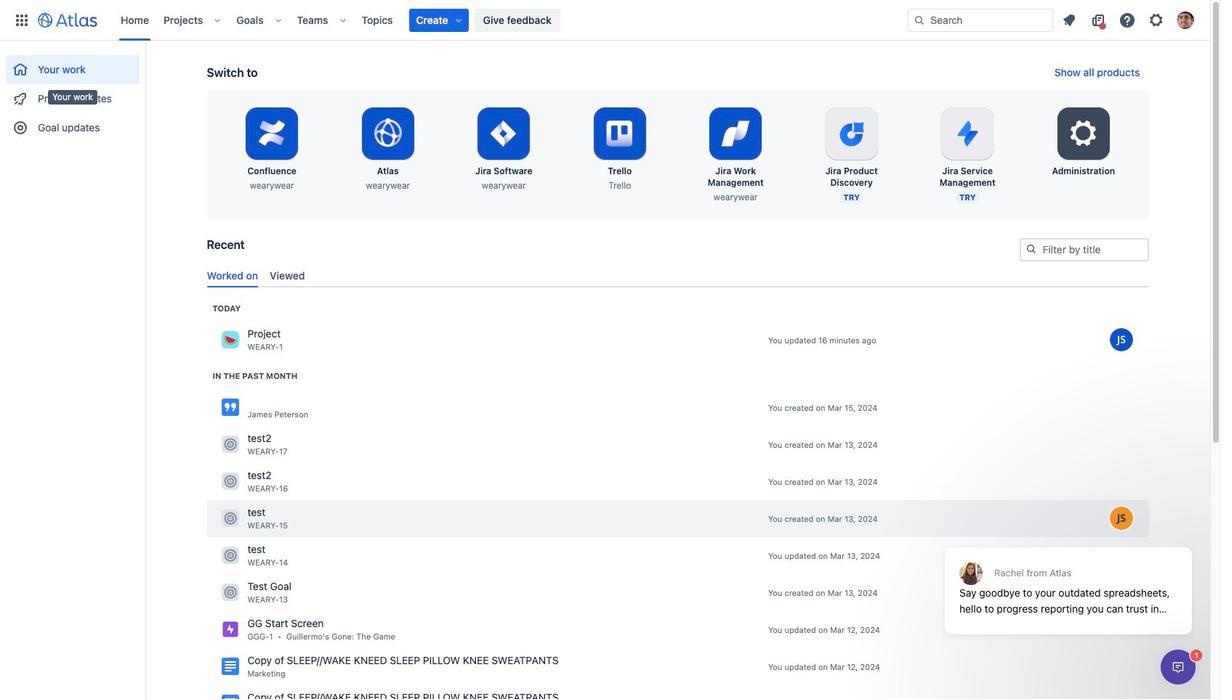 Task type: describe. For each thing, give the bounding box(es) containing it.
jira image
[[221, 622, 239, 639]]

2 heading from the top
[[213, 371, 298, 382]]

townsquare image
[[221, 548, 239, 565]]

top element
[[9, 0, 908, 40]]

confluence image
[[221, 696, 239, 700]]

1 vertical spatial dialog
[[1161, 651, 1196, 685]]

2 townsquare image from the top
[[221, 436, 239, 454]]

Filter by title field
[[1021, 240, 1147, 260]]

1 confluence image from the top
[[221, 399, 239, 417]]

search image
[[914, 14, 925, 26]]

notifications image
[[1061, 11, 1078, 29]]

account image
[[1177, 11, 1194, 29]]

help image
[[1119, 11, 1136, 29]]

1 townsquare image from the top
[[221, 332, 239, 349]]

5 townsquare image from the top
[[221, 585, 239, 602]]

0 horizontal spatial settings image
[[1066, 116, 1101, 151]]



Task type: vqa. For each thing, say whether or not it's contained in the screenshot.
first confluence icon
yes



Task type: locate. For each thing, give the bounding box(es) containing it.
switch to... image
[[13, 11, 31, 29]]

Search field
[[908, 8, 1053, 32]]

tab list
[[201, 264, 1155, 288]]

0 vertical spatial confluence image
[[221, 399, 239, 417]]

1 heading from the top
[[213, 303, 241, 315]]

heading
[[213, 303, 241, 315], [213, 371, 298, 382]]

3 townsquare image from the top
[[221, 473, 239, 491]]

0 vertical spatial heading
[[213, 303, 241, 315]]

1 vertical spatial confluence image
[[221, 659, 239, 676]]

4 townsquare image from the top
[[221, 511, 239, 528]]

search image
[[1025, 244, 1037, 255]]

group
[[6, 41, 140, 147]]

1 horizontal spatial settings image
[[1148, 11, 1165, 29]]

tooltip
[[48, 90, 98, 104]]

banner
[[0, 0, 1210, 41]]

1 vertical spatial settings image
[[1066, 116, 1101, 151]]

2 confluence image from the top
[[221, 659, 239, 676]]

1 vertical spatial heading
[[213, 371, 298, 382]]

None search field
[[908, 8, 1053, 32]]

dialog
[[938, 512, 1199, 646], [1161, 651, 1196, 685]]

townsquare image
[[221, 332, 239, 349], [221, 436, 239, 454], [221, 473, 239, 491], [221, 511, 239, 528], [221, 585, 239, 602]]

0 vertical spatial dialog
[[938, 512, 1199, 646]]

0 vertical spatial settings image
[[1148, 11, 1165, 29]]

settings image
[[1148, 11, 1165, 29], [1066, 116, 1101, 151]]

confluence image
[[221, 399, 239, 417], [221, 659, 239, 676]]



